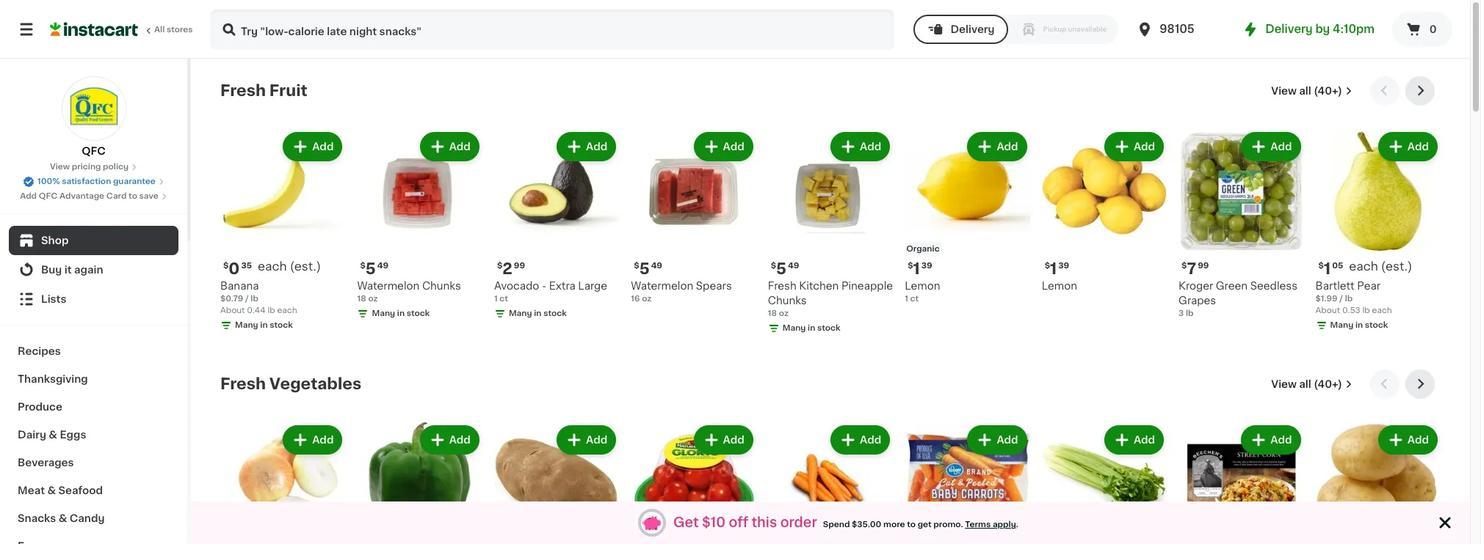 Task type: vqa. For each thing, say whether or not it's contained in the screenshot.


Task type: describe. For each thing, give the bounding box(es) containing it.
18 inside watermelon chunks 18 oz
[[357, 296, 366, 304]]

snacks & candy
[[18, 514, 105, 524]]

lb up 0.44
[[251, 296, 258, 304]]

many in stock down 0.44
[[235, 322, 293, 330]]

$ 2 99
[[497, 262, 525, 277]]

view all (40+) button for fresh fruit
[[1266, 76, 1359, 106]]

thanksgiving link
[[9, 366, 178, 394]]

view for fresh vegetables
[[1272, 380, 1297, 390]]

99 for 2
[[514, 263, 525, 271]]

product group containing 0
[[220, 129, 346, 335]]

product group containing 7
[[1179, 129, 1304, 321]]

each inside bartlett pear $1.99 / lb about 0.53 lb each
[[1372, 307, 1392, 315]]

policy
[[103, 163, 129, 171]]

kroger green seedless grapes 3 lb
[[1179, 282, 1298, 318]]

dairy & eggs link
[[9, 422, 178, 449]]

1 vertical spatial view
[[50, 163, 70, 171]]

get $10 off this order status
[[668, 516, 1024, 531]]

meat
[[18, 486, 45, 496]]

$ inside $ 0 35
[[223, 263, 229, 271]]

(40+) for fruit
[[1314, 86, 1343, 96]]

(est.) for 0
[[290, 261, 321, 273]]

99 for 7
[[1198, 263, 1209, 271]]

lb inside kroger green seedless grapes 3 lb
[[1186, 310, 1194, 318]]

2
[[503, 262, 512, 277]]

view all (40+) button for fresh vegetables
[[1266, 370, 1359, 400]]

again
[[74, 265, 103, 275]]

watermelon chunks 18 oz
[[357, 282, 461, 304]]

.
[[1016, 521, 1019, 529]]

$1.05 each (estimated) element
[[1316, 260, 1441, 279]]

order
[[780, 517, 817, 530]]

-
[[542, 282, 547, 292]]

lb up 0.53
[[1345, 296, 1353, 304]]

49 for watermelon chunks
[[377, 263, 389, 271]]

promo.
[[934, 521, 963, 529]]

in down 0.44
[[260, 322, 268, 330]]

lb right 0.53
[[1363, 307, 1370, 315]]

it
[[64, 265, 72, 275]]

35
[[241, 263, 252, 271]]

banana $0.79 / lb about 0.44 lb each
[[220, 282, 297, 315]]

$1.99
[[1316, 296, 1338, 304]]

meat & seafood
[[18, 486, 103, 496]]

watermelon for spears
[[631, 282, 693, 292]]

snacks & candy link
[[9, 505, 178, 533]]

$ 5 49 for watermelon spears
[[634, 262, 662, 277]]

0 inside product group
[[229, 262, 240, 277]]

meat & seafood link
[[9, 477, 178, 505]]

each (est.) for 1
[[1349, 261, 1413, 273]]

98105
[[1160, 24, 1195, 35]]

$ 7 99
[[1182, 262, 1209, 277]]

get
[[918, 521, 932, 529]]

delivery for delivery by 4:10pm
[[1266, 24, 1313, 35]]

each inside $1.05 each (estimated) element
[[1349, 261, 1378, 273]]

5 for watermelon spears
[[639, 262, 650, 277]]

avocado
[[494, 282, 539, 292]]

kitchen
[[799, 282, 839, 292]]

item carousel region containing fresh vegetables
[[220, 370, 1441, 545]]

3
[[1179, 310, 1184, 318]]

by
[[1316, 24, 1330, 35]]

buy it again link
[[9, 256, 178, 285]]

in for avocado
[[534, 310, 542, 318]]

card
[[106, 192, 127, 200]]

watermelon spears 16 oz
[[631, 282, 732, 304]]

add qfc advantage card to save
[[20, 192, 159, 200]]

bartlett pear $1.99 / lb about 0.53 lb each
[[1316, 282, 1392, 315]]

many in stock for fresh
[[783, 325, 841, 333]]

service type group
[[914, 15, 1119, 44]]

kroger
[[1179, 282, 1213, 292]]

instacart logo image
[[50, 21, 138, 38]]

candy
[[70, 514, 105, 524]]

fresh kitchen pineapple chunks 18 oz
[[768, 282, 893, 318]]

100% satisfaction guarantee
[[38, 178, 156, 186]]

ct inside lemon 1 ct
[[910, 296, 919, 304]]

pricing
[[72, 163, 101, 171]]

delivery for delivery
[[951, 24, 995, 35]]

large
[[578, 282, 607, 292]]

terms apply button
[[965, 520, 1016, 531]]

0 button
[[1392, 12, 1453, 47]]

close image
[[1437, 515, 1454, 532]]

view for fresh fruit
[[1272, 86, 1297, 96]]

produce link
[[9, 394, 178, 422]]

many for watermelon chunks
[[372, 310, 395, 318]]

apply
[[993, 521, 1016, 529]]

fresh for fresh fruit
[[220, 83, 266, 98]]

1 vertical spatial qfc
[[39, 192, 58, 200]]

about inside the banana $0.79 / lb about 0.44 lb each
[[220, 307, 245, 315]]

pineapple
[[842, 282, 893, 292]]

1 39 from the left
[[922, 263, 933, 271]]

main content containing fresh fruit
[[191, 59, 1470, 545]]

lists link
[[9, 285, 178, 314]]

view pricing policy link
[[50, 162, 137, 173]]

stock down the banana $0.79 / lb about 0.44 lb each
[[270, 322, 293, 330]]

100%
[[38, 178, 60, 186]]

spears
[[696, 282, 732, 292]]

stock for watermelon
[[407, 310, 430, 318]]

4 $ from the left
[[908, 263, 913, 271]]

(40+) for vegetables
[[1314, 380, 1343, 390]]

beverages link
[[9, 449, 178, 477]]

terms
[[965, 521, 991, 529]]

$10
[[702, 517, 726, 530]]

snacks
[[18, 514, 56, 524]]

98105 button
[[1136, 9, 1225, 50]]

$ 5 49 for watermelon chunks
[[360, 262, 389, 277]]

buy it again
[[41, 265, 103, 275]]

this
[[752, 517, 777, 530]]

eggs
[[60, 430, 86, 441]]

in down 0.53
[[1356, 322, 1363, 330]]

Search field
[[212, 10, 893, 48]]

100% satisfaction guarantee button
[[23, 173, 164, 188]]

/ inside bartlett pear $1.99 / lb about 0.53 lb each
[[1340, 296, 1343, 304]]

avocado - extra large 1 ct
[[494, 282, 607, 304]]

$0.35 each (estimated) element
[[220, 260, 346, 279]]

organic
[[906, 246, 940, 254]]

to inside get $10 off this order spend $35.00 more to get promo. terms apply .
[[907, 521, 916, 529]]

delivery button
[[914, 15, 1008, 44]]

many for avocado - extra large
[[509, 310, 532, 318]]

recipes link
[[9, 338, 178, 366]]

qfc logo image
[[61, 76, 126, 141]]

$35.00
[[852, 521, 882, 529]]

all stores
[[154, 26, 193, 34]]

guarantee
[[113, 178, 156, 186]]



Task type: locate. For each thing, give the bounding box(es) containing it.
each (est.) right 35
[[258, 261, 321, 273]]

1 vertical spatial to
[[907, 521, 916, 529]]

about down $0.79
[[220, 307, 245, 315]]

2 vertical spatial &
[[59, 514, 67, 524]]

lemon 1 ct
[[905, 282, 941, 304]]

0 vertical spatial (40+)
[[1314, 86, 1343, 96]]

item carousel region
[[220, 76, 1441, 358], [220, 370, 1441, 545]]

1 vertical spatial 18
[[768, 310, 777, 318]]

0 vertical spatial all
[[1299, 86, 1311, 96]]

$ 0 35
[[223, 262, 252, 277]]

lb right 3
[[1186, 310, 1194, 318]]

& for snacks
[[59, 514, 67, 524]]

advantage
[[59, 192, 104, 200]]

18
[[357, 296, 366, 304], [768, 310, 777, 318]]

many in stock for watermelon
[[372, 310, 430, 318]]

2 ct from the left
[[500, 296, 508, 304]]

9 $ from the left
[[1319, 263, 1324, 271]]

& for dairy
[[49, 430, 57, 441]]

1 horizontal spatial lemon
[[1042, 282, 1077, 292]]

0
[[1430, 24, 1437, 35], [229, 262, 240, 277]]

delivery
[[1266, 24, 1313, 35], [951, 24, 995, 35]]

99 inside $ 2 99
[[514, 263, 525, 271]]

1 each (est.) from the left
[[258, 261, 321, 273]]

$ 5 49 for fresh kitchen pineapple chunks
[[771, 262, 799, 277]]

each (est.)
[[258, 261, 321, 273], [1349, 261, 1413, 273]]

5 for fresh kitchen pineapple chunks
[[776, 262, 787, 277]]

fresh inside fresh kitchen pineapple chunks 18 oz
[[768, 282, 797, 292]]

1 $ from the left
[[223, 263, 229, 271]]

$ 5 49
[[360, 262, 389, 277], [634, 262, 662, 277], [771, 262, 799, 277]]

lemon for lemon
[[1042, 282, 1077, 292]]

8 $ from the left
[[1045, 263, 1050, 271]]

1 vertical spatial chunks
[[768, 296, 807, 307]]

about down $1.99
[[1316, 307, 1340, 315]]

each down pear at the bottom of page
[[1372, 307, 1392, 315]]

each (est.) up pear at the bottom of page
[[1349, 261, 1413, 273]]

dairy
[[18, 430, 46, 441]]

1 vertical spatial view all (40+) button
[[1266, 370, 1359, 400]]

3 $ from the left
[[634, 263, 639, 271]]

about
[[220, 307, 245, 315], [1316, 307, 1340, 315]]

shop
[[41, 236, 69, 246]]

recipes
[[18, 347, 61, 357]]

fresh vegetables
[[220, 377, 361, 392]]

stores
[[167, 26, 193, 34]]

stock down fresh kitchen pineapple chunks 18 oz
[[817, 325, 841, 333]]

0 vertical spatial view
[[1272, 86, 1297, 96]]

6 $ from the left
[[497, 263, 503, 271]]

3 $ 5 49 from the left
[[771, 262, 799, 277]]

2 / from the left
[[1340, 296, 1343, 304]]

(est.) up bartlett pear $1.99 / lb about 0.53 lb each
[[1381, 261, 1413, 273]]

5 up watermelon chunks 18 oz
[[366, 262, 376, 277]]

save
[[139, 192, 159, 200]]

add
[[312, 142, 334, 152], [449, 142, 471, 152], [586, 142, 608, 152], [723, 142, 745, 152], [860, 142, 881, 152], [997, 142, 1018, 152], [1134, 142, 1155, 152], [1271, 142, 1292, 152], [1408, 142, 1429, 152], [20, 192, 37, 200], [312, 436, 334, 446], [449, 436, 471, 446], [586, 436, 608, 446], [723, 436, 745, 446], [860, 436, 881, 446], [997, 436, 1018, 446], [1134, 436, 1155, 446], [1271, 436, 1292, 446], [1408, 436, 1429, 446]]

5 for watermelon chunks
[[366, 262, 376, 277]]

7 $ from the left
[[771, 263, 776, 271]]

2 vertical spatial view
[[1272, 380, 1297, 390]]

1 vertical spatial 0
[[229, 262, 240, 277]]

many down 0.44
[[235, 322, 258, 330]]

49 for fresh kitchen pineapple chunks
[[788, 263, 799, 271]]

1 horizontal spatial 49
[[651, 263, 662, 271]]

7
[[1187, 262, 1196, 277]]

0.53
[[1342, 307, 1361, 315]]

1 inside avocado - extra large 1 ct
[[494, 296, 498, 304]]

1 horizontal spatial qfc
[[82, 146, 106, 156]]

4:10pm
[[1333, 24, 1375, 35]]

to down guarantee
[[129, 192, 137, 200]]

1
[[913, 262, 920, 277], [1050, 262, 1057, 277], [1324, 262, 1331, 277], [905, 296, 908, 304], [494, 296, 498, 304]]

watermelon
[[357, 282, 420, 292], [631, 282, 693, 292]]

fresh left kitchen
[[768, 282, 797, 292]]

vegetables
[[269, 377, 361, 392]]

1 horizontal spatial 5
[[639, 262, 650, 277]]

0 horizontal spatial 0
[[229, 262, 240, 277]]

stock for avocado
[[544, 310, 567, 318]]

fresh fruit
[[220, 83, 308, 98]]

3 49 from the left
[[788, 263, 799, 271]]

0 horizontal spatial oz
[[368, 296, 378, 304]]

chunks inside watermelon chunks 18 oz
[[422, 282, 461, 292]]

None search field
[[210, 9, 895, 50]]

more
[[884, 521, 905, 529]]

0 vertical spatial qfc
[[82, 146, 106, 156]]

(est.) inside $0.35 each (estimated) element
[[290, 261, 321, 273]]

2 horizontal spatial oz
[[779, 310, 789, 318]]

many down avocado
[[509, 310, 532, 318]]

oz inside watermelon spears 16 oz
[[642, 296, 652, 304]]

qfc link
[[61, 76, 126, 159]]

2 lemon from the left
[[1042, 282, 1077, 292]]

each right 35
[[258, 261, 287, 273]]

get
[[674, 517, 699, 530]]

2 view all (40+) button from the top
[[1266, 370, 1359, 400]]

& right meat
[[47, 486, 56, 496]]

add button
[[284, 134, 341, 160], [421, 134, 478, 160], [558, 134, 615, 160], [695, 134, 752, 160], [832, 134, 889, 160], [969, 134, 1026, 160], [1106, 134, 1163, 160], [1243, 134, 1300, 160], [1380, 134, 1437, 160], [284, 427, 341, 454], [421, 427, 478, 454], [558, 427, 615, 454], [695, 427, 752, 454], [832, 427, 889, 454], [969, 427, 1026, 454], [1106, 427, 1163, 454], [1243, 427, 1300, 454], [1380, 427, 1437, 454]]

2 about from the left
[[1316, 307, 1340, 315]]

1 horizontal spatial delivery
[[1266, 24, 1313, 35]]

0 vertical spatial view all (40+) button
[[1266, 76, 1359, 106]]

satisfaction
[[62, 178, 111, 186]]

chunks
[[422, 282, 461, 292], [768, 296, 807, 307]]

fresh left fruit
[[220, 83, 266, 98]]

$0.79
[[220, 296, 243, 304]]

(est.) inside $1.05 each (estimated) element
[[1381, 261, 1413, 273]]

0 vertical spatial chunks
[[422, 282, 461, 292]]

main content
[[191, 59, 1470, 545]]

0 horizontal spatial to
[[129, 192, 137, 200]]

all for fresh fruit
[[1299, 86, 1311, 96]]

2 (40+) from the top
[[1314, 380, 1343, 390]]

1 view all (40+) button from the top
[[1266, 76, 1359, 106]]

(est.)
[[290, 261, 321, 273], [1381, 261, 1413, 273]]

0 horizontal spatial about
[[220, 307, 245, 315]]

0 vertical spatial 0
[[1430, 24, 1437, 35]]

seafood
[[58, 486, 103, 496]]

2 5 from the left
[[639, 262, 650, 277]]

2 each (est.) from the left
[[1349, 261, 1413, 273]]

all stores link
[[50, 9, 194, 50]]

1 horizontal spatial 39
[[1058, 263, 1069, 271]]

1 watermelon from the left
[[357, 282, 420, 292]]

oz inside fresh kitchen pineapple chunks 18 oz
[[779, 310, 789, 318]]

1 horizontal spatial about
[[1316, 307, 1340, 315]]

1 horizontal spatial $ 1 39
[[1045, 262, 1069, 277]]

1 horizontal spatial ct
[[910, 296, 919, 304]]

0 vertical spatial fresh
[[220, 83, 266, 98]]

1 99 from the left
[[1198, 263, 1209, 271]]

fresh left vegetables
[[220, 377, 266, 392]]

oz for spears
[[642, 296, 652, 304]]

2 vertical spatial fresh
[[220, 377, 266, 392]]

1 horizontal spatial $ 5 49
[[634, 262, 662, 277]]

watermelon inside watermelon spears 16 oz
[[631, 282, 693, 292]]

& for meat
[[47, 486, 56, 496]]

0 horizontal spatial $ 5 49
[[360, 262, 389, 277]]

1 (est.) from the left
[[290, 261, 321, 273]]

stock down bartlett pear $1.99 / lb about 0.53 lb each
[[1365, 322, 1388, 330]]

0 horizontal spatial /
[[245, 296, 249, 304]]

$ 5 49 up kitchen
[[771, 262, 799, 277]]

$ 1 39
[[908, 262, 933, 277], [1045, 262, 1069, 277]]

ct down organic
[[910, 296, 919, 304]]

1 vertical spatial (40+)
[[1314, 380, 1343, 390]]

5
[[366, 262, 376, 277], [639, 262, 650, 277], [776, 262, 787, 277]]

about inside bartlett pear $1.99 / lb about 0.53 lb each
[[1316, 307, 1340, 315]]

1 vertical spatial &
[[47, 486, 56, 496]]

0 horizontal spatial lemon
[[905, 282, 941, 292]]

2 $ 5 49 from the left
[[634, 262, 662, 277]]

many in stock for avocado
[[509, 310, 567, 318]]

0 inside 'button'
[[1430, 24, 1437, 35]]

2 $ from the left
[[360, 263, 366, 271]]

1 item carousel region from the top
[[220, 76, 1441, 358]]

0 horizontal spatial watermelon
[[357, 282, 420, 292]]

1 all from the top
[[1299, 86, 1311, 96]]

shop link
[[9, 226, 178, 256]]

49 up kitchen
[[788, 263, 799, 271]]

1 vertical spatial all
[[1299, 380, 1311, 390]]

2 all from the top
[[1299, 380, 1311, 390]]

extra
[[549, 282, 576, 292]]

99 inside $ 7 99
[[1198, 263, 1209, 271]]

qfc down '100%'
[[39, 192, 58, 200]]

$ inside $ 2 99
[[497, 263, 503, 271]]

0 horizontal spatial $ 1 39
[[908, 262, 933, 277]]

watermelon inside watermelon chunks 18 oz
[[357, 282, 420, 292]]

/ down banana
[[245, 296, 249, 304]]

1 horizontal spatial /
[[1340, 296, 1343, 304]]

lb right 0.44
[[268, 307, 275, 315]]

all
[[1299, 86, 1311, 96], [1299, 380, 1311, 390]]

in for watermelon
[[397, 310, 405, 318]]

off
[[729, 517, 748, 530]]

16
[[631, 296, 640, 304]]

$ 1 05
[[1319, 262, 1343, 277]]

chunks inside fresh kitchen pineapple chunks 18 oz
[[768, 296, 807, 307]]

1 horizontal spatial 99
[[1198, 263, 1209, 271]]

many in stock
[[372, 310, 430, 318], [509, 310, 567, 318], [235, 322, 293, 330], [1330, 322, 1388, 330], [783, 325, 841, 333]]

1 $ 5 49 from the left
[[360, 262, 389, 277]]

many for fresh kitchen pineapple chunks
[[783, 325, 806, 333]]

2 horizontal spatial $ 5 49
[[771, 262, 799, 277]]

(est.) for 1
[[1381, 261, 1413, 273]]

1 horizontal spatial chunks
[[768, 296, 807, 307]]

& left eggs
[[49, 430, 57, 441]]

buy
[[41, 265, 62, 275]]

view pricing policy
[[50, 163, 129, 171]]

view all (40+)
[[1272, 86, 1343, 96], [1272, 380, 1343, 390]]

& left candy
[[59, 514, 67, 524]]

in down watermelon chunks 18 oz
[[397, 310, 405, 318]]

0 horizontal spatial 5
[[366, 262, 376, 277]]

produce
[[18, 402, 62, 413]]

3 5 from the left
[[776, 262, 787, 277]]

1 vertical spatial fresh
[[768, 282, 797, 292]]

2 watermelon from the left
[[631, 282, 693, 292]]

oz
[[368, 296, 378, 304], [642, 296, 652, 304], [779, 310, 789, 318]]

to left get
[[907, 521, 916, 529]]

1 horizontal spatial oz
[[642, 296, 652, 304]]

1 inside lemon 1 ct
[[905, 296, 908, 304]]

each inside the banana $0.79 / lb about 0.44 lb each
[[277, 307, 297, 315]]

0 horizontal spatial 18
[[357, 296, 366, 304]]

0 horizontal spatial ct
[[500, 296, 508, 304]]

2 (est.) from the left
[[1381, 261, 1413, 273]]

1 view all (40+) from the top
[[1272, 86, 1343, 96]]

2 horizontal spatial 49
[[788, 263, 799, 271]]

in
[[397, 310, 405, 318], [534, 310, 542, 318], [260, 322, 268, 330], [1356, 322, 1363, 330], [808, 325, 815, 333]]

0 vertical spatial view all (40+)
[[1272, 86, 1343, 96]]

(est.) up the banana $0.79 / lb about 0.44 lb each
[[290, 261, 321, 273]]

qfc
[[82, 146, 106, 156], [39, 192, 58, 200]]

get $10 off this order spend $35.00 more to get promo. terms apply .
[[674, 517, 1019, 530]]

oz for chunks
[[368, 296, 378, 304]]

1 horizontal spatial 18
[[768, 310, 777, 318]]

grapes
[[1179, 296, 1216, 307]]

&
[[49, 430, 57, 441], [47, 486, 56, 496], [59, 514, 67, 524]]

1 about from the left
[[220, 307, 245, 315]]

$ inside $ 7 99
[[1182, 263, 1187, 271]]

product group
[[220, 129, 346, 335], [357, 129, 482, 323], [494, 129, 619, 323], [631, 129, 756, 306], [768, 129, 893, 338], [905, 129, 1030, 306], [1042, 129, 1167, 294], [1179, 129, 1304, 321], [1316, 129, 1441, 335], [220, 423, 346, 545], [357, 423, 482, 545], [494, 423, 619, 545], [631, 423, 756, 545], [768, 423, 893, 545], [905, 423, 1030, 545], [1042, 423, 1167, 545], [1179, 423, 1304, 545], [1316, 423, 1441, 545]]

many in stock down 0.53
[[1330, 322, 1388, 330]]

delivery by 4:10pm link
[[1242, 21, 1375, 38]]

lists
[[41, 295, 66, 305]]

in for fresh
[[808, 325, 815, 333]]

2 49 from the left
[[651, 263, 662, 271]]

2 99 from the left
[[514, 263, 525, 271]]

1 vertical spatial view all (40+)
[[1272, 380, 1343, 390]]

fresh for fresh vegetables
[[220, 377, 266, 392]]

0 horizontal spatial chunks
[[422, 282, 461, 292]]

stock
[[407, 310, 430, 318], [544, 310, 567, 318], [270, 322, 293, 330], [1365, 322, 1388, 330], [817, 325, 841, 333]]

2 item carousel region from the top
[[220, 370, 1441, 545]]

1 horizontal spatial watermelon
[[631, 282, 693, 292]]

2 39 from the left
[[1058, 263, 1069, 271]]

lemon for lemon 1 ct
[[905, 282, 941, 292]]

5 up fresh kitchen pineapple chunks 18 oz
[[776, 262, 787, 277]]

spend
[[823, 521, 850, 529]]

1 $ 1 39 from the left
[[908, 262, 933, 277]]

$ 5 49 up watermelon chunks 18 oz
[[360, 262, 389, 277]]

many down 0.53
[[1330, 322, 1354, 330]]

1 lemon from the left
[[905, 282, 941, 292]]

pear
[[1357, 282, 1381, 292]]

2 view all (40+) from the top
[[1272, 380, 1343, 390]]

each right 0.44
[[277, 307, 297, 315]]

item carousel region containing fresh fruit
[[220, 76, 1441, 358]]

/ down bartlett on the right bottom
[[1340, 296, 1343, 304]]

0 horizontal spatial (est.)
[[290, 261, 321, 273]]

stock for fresh
[[817, 325, 841, 333]]

0 horizontal spatial 99
[[514, 263, 525, 271]]

all
[[154, 26, 165, 34]]

thanksgiving
[[18, 375, 88, 385]]

seedless
[[1250, 282, 1298, 292]]

qfc up view pricing policy link
[[82, 146, 106, 156]]

0 horizontal spatial delivery
[[951, 24, 995, 35]]

1 horizontal spatial (est.)
[[1381, 261, 1413, 273]]

all for fresh vegetables
[[1299, 380, 1311, 390]]

each (est.) inside $0.35 each (estimated) element
[[258, 261, 321, 273]]

2 $ 1 39 from the left
[[1045, 262, 1069, 277]]

0 horizontal spatial qfc
[[39, 192, 58, 200]]

0 vertical spatial to
[[129, 192, 137, 200]]

/
[[245, 296, 249, 304], [1340, 296, 1343, 304]]

stock down watermelon chunks 18 oz
[[407, 310, 430, 318]]

many in stock down watermelon chunks 18 oz
[[372, 310, 430, 318]]

each inside $0.35 each (estimated) element
[[258, 261, 287, 273]]

1 49 from the left
[[377, 263, 389, 271]]

49 up watermelon spears 16 oz
[[651, 263, 662, 271]]

in down fresh kitchen pineapple chunks 18 oz
[[808, 325, 815, 333]]

many in stock down avocado - extra large 1 ct
[[509, 310, 567, 318]]

0 vertical spatial 18
[[357, 296, 366, 304]]

49 up watermelon chunks 18 oz
[[377, 263, 389, 271]]

each (est.) for 0
[[258, 261, 321, 273]]

delivery inside button
[[951, 24, 995, 35]]

many down watermelon chunks 18 oz
[[372, 310, 395, 318]]

ct down avocado
[[500, 296, 508, 304]]

99 right '7'
[[1198, 263, 1209, 271]]

beverages
[[18, 458, 74, 469]]

fresh for fresh kitchen pineapple chunks 18 oz
[[768, 282, 797, 292]]

18 inside fresh kitchen pineapple chunks 18 oz
[[768, 310, 777, 318]]

1 / from the left
[[245, 296, 249, 304]]

49 for watermelon spears
[[651, 263, 662, 271]]

banana
[[220, 282, 259, 292]]

ct inside avocado - extra large 1 ct
[[500, 296, 508, 304]]

1 horizontal spatial to
[[907, 521, 916, 529]]

stock down avocado - extra large 1 ct
[[544, 310, 567, 318]]

many in stock down fresh kitchen pineapple chunks 18 oz
[[783, 325, 841, 333]]

many down fresh kitchen pineapple chunks 18 oz
[[783, 325, 806, 333]]

1 5 from the left
[[366, 262, 376, 277]]

oz inside watermelon chunks 18 oz
[[368, 296, 378, 304]]

product group containing 2
[[494, 129, 619, 323]]

0 vertical spatial item carousel region
[[220, 76, 1441, 358]]

0 horizontal spatial 39
[[922, 263, 933, 271]]

view all (40+) for vegetables
[[1272, 380, 1343, 390]]

$ 5 49 up 16
[[634, 262, 662, 277]]

/ inside the banana $0.79 / lb about 0.44 lb each
[[245, 296, 249, 304]]

dairy & eggs
[[18, 430, 86, 441]]

$ inside $ 1 05
[[1319, 263, 1324, 271]]

5 $ from the left
[[1182, 263, 1187, 271]]

each (est.) inside $1.05 each (estimated) element
[[1349, 261, 1413, 273]]

each up pear at the bottom of page
[[1349, 261, 1378, 273]]

5 up 16
[[639, 262, 650, 277]]

in down avocado - extra large 1 ct
[[534, 310, 542, 318]]

0.44
[[247, 307, 266, 315]]

1 horizontal spatial each (est.)
[[1349, 261, 1413, 273]]

0 horizontal spatial each (est.)
[[258, 261, 321, 273]]

1 vertical spatial item carousel region
[[220, 370, 1441, 545]]

watermelon for chunks
[[357, 282, 420, 292]]

view all (40+) for fruit
[[1272, 86, 1343, 96]]

green
[[1216, 282, 1248, 292]]

0 horizontal spatial 49
[[377, 263, 389, 271]]

1 ct from the left
[[910, 296, 919, 304]]

0 vertical spatial &
[[49, 430, 57, 441]]

99 right 2
[[514, 263, 525, 271]]

1 horizontal spatial 0
[[1430, 24, 1437, 35]]

2 horizontal spatial 5
[[776, 262, 787, 277]]

1 (40+) from the top
[[1314, 86, 1343, 96]]



